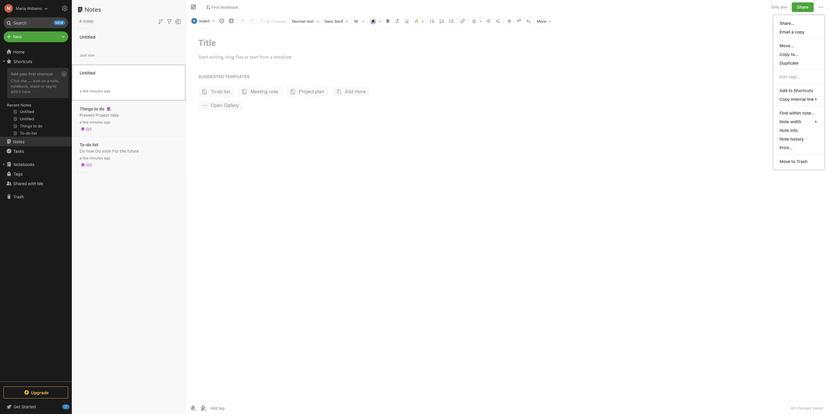 Task type: describe. For each thing, give the bounding box(es) containing it.
on
[[41, 78, 46, 83]]

email a copy link
[[774, 28, 825, 36]]

shortcuts inside button
[[13, 59, 32, 64]]

only you
[[772, 5, 788, 9]]

View options field
[[173, 17, 182, 25]]

new search field
[[8, 17, 65, 28]]

superscript image
[[515, 17, 523, 25]]

ago for things to do
[[104, 120, 110, 124]]

do now do soon for the future
[[80, 148, 139, 153]]

task image
[[218, 17, 226, 25]]

recent notes
[[7, 103, 31, 108]]

a down present
[[80, 120, 82, 124]]

to inside icon on a note, notebook, stack or tag to add it here.
[[53, 84, 56, 89]]

7
[[65, 405, 67, 409]]

16
[[354, 19, 358, 24]]

or
[[41, 84, 45, 89]]

things
[[80, 106, 93, 111]]

me
[[37, 181, 43, 186]]

shared
[[13, 181, 27, 186]]

sans
[[325, 19, 334, 24]]

few for to-
[[83, 156, 89, 160]]

1 horizontal spatial the
[[120, 148, 126, 153]]

add to shortcuts link
[[774, 86, 825, 95]]

edit
[[780, 74, 788, 79]]

home
[[13, 49, 25, 54]]

2 untitled from the top
[[80, 70, 95, 75]]

your
[[19, 72, 27, 76]]

all changes saved
[[791, 406, 824, 411]]

expand note image
[[190, 4, 197, 11]]

shared with me
[[13, 181, 43, 186]]

copy to… link
[[774, 50, 825, 59]]

bulleted list image
[[429, 17, 437, 25]]

note list element
[[72, 0, 186, 414]]

note…
[[803, 111, 815, 116]]

note info
[[780, 128, 798, 133]]

move…
[[780, 43, 794, 48]]

shortcuts inside dropdown list menu
[[794, 88, 814, 93]]

add a reminder image
[[190, 405, 197, 412]]

maria
[[16, 6, 26, 11]]

a down to-
[[80, 156, 82, 160]]

history
[[791, 137, 805, 142]]

1 few from the top
[[83, 89, 89, 93]]

move… link
[[774, 41, 825, 50]]

minutes for do
[[90, 120, 103, 124]]

checklist image
[[448, 17, 456, 25]]

copy to…
[[780, 52, 799, 57]]

share button
[[792, 2, 814, 12]]

trash inside "link"
[[797, 159, 808, 164]]

to for add to shortcuts
[[789, 88, 793, 93]]

shortcuts button
[[0, 57, 72, 66]]

note width
[[780, 119, 802, 124]]

note width link
[[774, 117, 825, 126]]

strikethrough image
[[506, 17, 514, 25]]

shortcut
[[37, 72, 53, 76]]

trash link
[[0, 192, 72, 202]]

find within note…
[[780, 111, 815, 116]]

notes
[[83, 19, 94, 24]]

Account field
[[0, 2, 48, 14]]

add for add to shortcuts
[[780, 88, 788, 93]]

dropdown list menu
[[774, 19, 825, 166]]

to-
[[80, 142, 86, 147]]

1 do from the left
[[80, 148, 85, 153]]

outdent image
[[494, 17, 503, 25]]

edit tags…
[[780, 74, 801, 79]]

2 do from the left
[[95, 148, 101, 153]]

shared with me link
[[0, 179, 72, 188]]

tags…
[[789, 74, 801, 79]]

numbered list image
[[438, 17, 447, 25]]

changes
[[797, 406, 812, 411]]

note history link
[[774, 135, 825, 143]]

icon on a note, notebook, stack or tag to add it here.
[[11, 78, 59, 94]]

future
[[127, 148, 139, 153]]

Font color field
[[368, 17, 383, 25]]

first
[[29, 72, 36, 76]]

1 ago from the top
[[104, 89, 110, 93]]

calendar event image
[[227, 17, 236, 25]]

just
[[80, 53, 87, 57]]

print…
[[780, 145, 793, 150]]

notes link
[[0, 137, 72, 146]]

0/1
[[86, 127, 91, 131]]

notebooks
[[13, 162, 34, 167]]

a up 'things'
[[80, 89, 82, 93]]

Copy internal link field
[[774, 95, 825, 104]]

2 vertical spatial notes
[[13, 139, 25, 144]]

present
[[80, 112, 95, 118]]

you
[[781, 5, 788, 9]]

a inside icon on a note, notebook, stack or tag to add it here.
[[47, 78, 49, 83]]

a few minutes ago for do
[[80, 156, 110, 160]]

new
[[55, 21, 63, 25]]

underline image
[[403, 17, 411, 25]]

serif
[[335, 19, 343, 24]]

email a copy
[[780, 29, 805, 34]]

expand notebooks image
[[1, 162, 6, 167]]

4 notes
[[79, 19, 94, 24]]

Insert field
[[190, 17, 217, 25]]

Note width field
[[774, 117, 825, 126]]

notebook,
[[11, 84, 29, 89]]

first
[[212, 5, 220, 9]]

insert
[[199, 19, 210, 23]]

subscript image
[[525, 17, 533, 25]]

to-do list
[[80, 142, 98, 147]]

Font size field
[[352, 17, 367, 25]]

note for note width
[[780, 119, 790, 124]]

project
[[96, 112, 109, 118]]

more
[[537, 19, 547, 24]]

width
[[791, 119, 802, 124]]

settings image
[[61, 5, 68, 12]]

new button
[[4, 31, 68, 42]]

1 horizontal spatial do
[[99, 106, 104, 111]]

things to do
[[80, 106, 104, 111]]

info
[[791, 128, 798, 133]]

the inside group
[[21, 78, 27, 83]]

soon
[[102, 148, 111, 153]]

normal text
[[292, 19, 314, 24]]

group inside tree
[[0, 66, 72, 139]]

notebook
[[221, 5, 238, 9]]

add
[[11, 89, 18, 94]]

add tag image
[[200, 405, 207, 412]]

indent image
[[485, 17, 493, 25]]

home link
[[0, 47, 72, 57]]

normal
[[292, 19, 306, 24]]

bold image
[[384, 17, 392, 25]]

maria williams
[[16, 6, 42, 11]]

here.
[[22, 89, 31, 94]]

note info link
[[774, 126, 825, 135]]

few for things
[[83, 120, 89, 124]]

tags
[[13, 171, 23, 177]]



Task type: locate. For each thing, give the bounding box(es) containing it.
0 vertical spatial a few minutes ago
[[80, 89, 110, 93]]

3 few from the top
[[83, 156, 89, 160]]

1 vertical spatial shortcuts
[[794, 88, 814, 93]]

0 horizontal spatial trash
[[13, 194, 24, 199]]

0 horizontal spatial do
[[86, 142, 91, 147]]

note for note history
[[780, 137, 790, 142]]

1 vertical spatial few
[[83, 120, 89, 124]]

Search text field
[[8, 17, 64, 28]]

to up copy internal link at right
[[789, 88, 793, 93]]

copy for copy to…
[[780, 52, 790, 57]]

add for add your first shortcut
[[11, 72, 18, 76]]

for
[[112, 148, 119, 153]]

share… link
[[774, 19, 825, 28]]

minutes for list
[[90, 156, 103, 160]]

0 vertical spatial copy
[[780, 52, 790, 57]]

add to shortcuts
[[780, 88, 814, 93]]

notes inside the note list element
[[85, 6, 101, 13]]

copy inside field
[[780, 97, 790, 102]]

2 note from the top
[[780, 128, 790, 133]]

notebooks link
[[0, 160, 72, 169]]

1 horizontal spatial add
[[780, 88, 788, 93]]

notes up tasks
[[13, 139, 25, 144]]

note up print…
[[780, 137, 790, 142]]

email
[[780, 29, 791, 34]]

Highlight field
[[412, 17, 426, 25]]

note inside note info link
[[780, 128, 790, 133]]

2 vertical spatial ago
[[104, 156, 110, 160]]

Alignment field
[[469, 17, 484, 25]]

2 ago from the top
[[104, 120, 110, 124]]

ago down the soon at the top left of the page
[[104, 156, 110, 160]]

share…
[[780, 21, 795, 26]]

0/3
[[86, 163, 92, 167]]

1 vertical spatial add
[[780, 88, 788, 93]]

2 few from the top
[[83, 120, 89, 124]]

note history
[[780, 137, 805, 142]]

trash down the print… link
[[797, 159, 808, 164]]

copy
[[780, 52, 790, 57], [780, 97, 790, 102]]

2 vertical spatial few
[[83, 156, 89, 160]]

to inside the note list element
[[94, 106, 98, 111]]

note inside note history link
[[780, 137, 790, 142]]

print… link
[[774, 143, 825, 152]]

icon
[[33, 78, 40, 83]]

get
[[13, 405, 20, 410]]

minutes
[[90, 89, 103, 93], [90, 120, 103, 124], [90, 156, 103, 160]]

2 vertical spatial a few minutes ago
[[80, 156, 110, 160]]

now
[[88, 53, 95, 57], [86, 148, 94, 153]]

untitled down notes
[[80, 34, 95, 39]]

get started
[[13, 405, 36, 410]]

notes right recent
[[21, 103, 31, 108]]

saved
[[813, 406, 824, 411]]

do down list
[[95, 148, 101, 153]]

note window element
[[186, 0, 829, 414]]

to down note, at the left
[[53, 84, 56, 89]]

now down to-do list
[[86, 148, 94, 153]]

present project idea
[[80, 112, 119, 118]]

a inside 'link'
[[792, 29, 794, 34]]

it
[[19, 89, 21, 94]]

2 copy from the top
[[780, 97, 790, 102]]

trash down shared
[[13, 194, 24, 199]]

tag
[[46, 84, 52, 89]]

move to trash link
[[774, 157, 825, 166]]

sans serif
[[325, 19, 343, 24]]

shortcuts down home
[[13, 59, 32, 64]]

to…
[[792, 52, 799, 57]]

ago down project in the left top of the page
[[104, 120, 110, 124]]

Font family field
[[323, 17, 350, 25]]

the right for
[[120, 148, 126, 153]]

the
[[21, 78, 27, 83], [120, 148, 126, 153]]

0 horizontal spatial add
[[11, 72, 18, 76]]

recent
[[7, 103, 20, 108]]

copy internal link link
[[774, 95, 825, 104]]

tasks button
[[0, 146, 72, 156]]

list
[[93, 142, 98, 147]]

add up click
[[11, 72, 18, 76]]

tasks
[[13, 149, 24, 154]]

duplicate link
[[774, 59, 825, 67]]

to up present project idea
[[94, 106, 98, 111]]

few
[[83, 89, 89, 93], [83, 120, 89, 124], [83, 156, 89, 160]]

add inside group
[[11, 72, 18, 76]]

untitled
[[80, 34, 95, 39], [80, 70, 95, 75]]

note inside note width link
[[780, 119, 790, 124]]

0 horizontal spatial do
[[80, 148, 85, 153]]

Sort options field
[[157, 17, 164, 25]]

click to collapse image
[[70, 403, 74, 411]]

3 note from the top
[[780, 137, 790, 142]]

0 horizontal spatial the
[[21, 78, 27, 83]]

0 horizontal spatial shortcuts
[[13, 59, 32, 64]]

1 vertical spatial copy
[[780, 97, 790, 102]]

note left info
[[780, 128, 790, 133]]

a few minutes ago for to
[[80, 120, 110, 124]]

0 vertical spatial shortcuts
[[13, 59, 32, 64]]

1 vertical spatial untitled
[[80, 70, 95, 75]]

with
[[28, 181, 36, 186]]

few down present
[[83, 120, 89, 124]]

Add tag field
[[210, 406, 255, 411]]

add your first shortcut
[[11, 72, 53, 76]]

1 copy from the top
[[780, 52, 790, 57]]

copy for copy internal link
[[780, 97, 790, 102]]

copy left internal
[[780, 97, 790, 102]]

now for do
[[86, 148, 94, 153]]

add inside dropdown list menu
[[780, 88, 788, 93]]

now for just
[[88, 53, 95, 57]]

tags button
[[0, 169, 72, 179]]

to for things to do
[[94, 106, 98, 111]]

1 vertical spatial note
[[780, 128, 790, 133]]

group containing add your first shortcut
[[0, 66, 72, 139]]

2 minutes from the top
[[90, 120, 103, 124]]

tree containing home
[[0, 47, 72, 382]]

note for note info
[[780, 128, 790, 133]]

0 vertical spatial untitled
[[80, 34, 95, 39]]

1 vertical spatial minutes
[[90, 120, 103, 124]]

Heading level field
[[290, 17, 321, 25]]

notes
[[85, 6, 101, 13], [21, 103, 31, 108], [13, 139, 25, 144]]

1 vertical spatial ago
[[104, 120, 110, 124]]

copy
[[795, 29, 805, 34]]

williams
[[27, 6, 42, 11]]

0 vertical spatial add
[[11, 72, 18, 76]]

move to trash
[[780, 159, 808, 164]]

edit tags… link
[[774, 72, 825, 81]]

2 vertical spatial minutes
[[90, 156, 103, 160]]

0 vertical spatial trash
[[797, 159, 808, 164]]

now right just in the left of the page
[[88, 53, 95, 57]]

do
[[99, 106, 104, 111], [86, 142, 91, 147]]

More actions field
[[818, 2, 825, 12]]

to
[[53, 84, 56, 89], [789, 88, 793, 93], [94, 106, 98, 111], [792, 159, 796, 164]]

1 minutes from the top
[[90, 89, 103, 93]]

to inside "link"
[[792, 159, 796, 164]]

few up 0/3
[[83, 156, 89, 160]]

1 vertical spatial a few minutes ago
[[80, 120, 110, 124]]

add filters image
[[166, 18, 173, 25]]

notes up notes
[[85, 6, 101, 13]]

move
[[780, 159, 791, 164]]

trash inside tree
[[13, 194, 24, 199]]

1 vertical spatial notes
[[21, 103, 31, 108]]

within
[[790, 111, 802, 116]]

add
[[11, 72, 18, 76], [780, 88, 788, 93]]

1 horizontal spatial trash
[[797, 159, 808, 164]]

text
[[307, 19, 314, 24]]

upgrade button
[[4, 387, 68, 399]]

0 vertical spatial note
[[780, 119, 790, 124]]

ago
[[104, 89, 110, 93], [104, 120, 110, 124], [104, 156, 110, 160]]

note
[[780, 119, 790, 124], [780, 128, 790, 133], [780, 137, 790, 142]]

0 vertical spatial now
[[88, 53, 95, 57]]

new
[[13, 34, 22, 39]]

1 horizontal spatial do
[[95, 148, 101, 153]]

1 vertical spatial do
[[86, 142, 91, 147]]

1 vertical spatial now
[[86, 148, 94, 153]]

note,
[[50, 78, 59, 83]]

Note Editor text field
[[186, 29, 829, 402]]

do left list
[[86, 142, 91, 147]]

tree
[[0, 47, 72, 382]]

ago up things to do
[[104, 89, 110, 93]]

1 horizontal spatial shortcuts
[[794, 88, 814, 93]]

just now
[[80, 53, 95, 57]]

...
[[28, 78, 32, 83]]

0 vertical spatial ago
[[104, 89, 110, 93]]

1 note from the top
[[780, 119, 790, 124]]

1 untitled from the top
[[80, 34, 95, 39]]

0 vertical spatial few
[[83, 89, 89, 93]]

italic image
[[394, 17, 402, 25]]

do down to-
[[80, 148, 85, 153]]

0 vertical spatial minutes
[[90, 89, 103, 93]]

find within note… link
[[774, 109, 825, 117]]

shortcuts up copy internal link link
[[794, 88, 814, 93]]

group
[[0, 66, 72, 139]]

insert link image
[[459, 17, 467, 25]]

link
[[808, 97, 815, 102]]

stack
[[30, 84, 40, 89]]

minutes down present project idea
[[90, 120, 103, 124]]

untitled down 'just now'
[[80, 70, 95, 75]]

ago for to-do list
[[104, 156, 110, 160]]

all
[[791, 406, 796, 411]]

3 ago from the top
[[104, 156, 110, 160]]

0 vertical spatial the
[[21, 78, 27, 83]]

minutes up 0/3
[[90, 156, 103, 160]]

a left the copy
[[792, 29, 794, 34]]

1 vertical spatial the
[[120, 148, 126, 153]]

More field
[[535, 17, 554, 25]]

first notebook
[[212, 5, 238, 9]]

copy down move…
[[780, 52, 790, 57]]

share
[[797, 4, 809, 10]]

upgrade
[[31, 390, 49, 395]]

2 a few minutes ago from the top
[[80, 120, 110, 124]]

copy internal link
[[780, 97, 815, 102]]

click the ...
[[11, 78, 32, 83]]

note down find
[[780, 119, 790, 124]]

1 a few minutes ago from the top
[[80, 89, 110, 93]]

to right move
[[792, 159, 796, 164]]

1 vertical spatial trash
[[13, 194, 24, 199]]

3 minutes from the top
[[90, 156, 103, 160]]

a right the "on"
[[47, 78, 49, 83]]

a few minutes ago up things to do
[[80, 89, 110, 93]]

Help and Learning task checklist field
[[0, 403, 72, 412]]

duplicate
[[780, 60, 799, 66]]

trash
[[797, 159, 808, 164], [13, 194, 24, 199]]

do
[[80, 148, 85, 153], [95, 148, 101, 153]]

minutes up things to do
[[90, 89, 103, 93]]

a
[[792, 29, 794, 34], [47, 78, 49, 83], [80, 89, 82, 93], [80, 120, 82, 124], [80, 156, 82, 160]]

few up 'things'
[[83, 89, 89, 93]]

to for move to trash
[[792, 159, 796, 164]]

more actions image
[[818, 4, 825, 11]]

Add filters field
[[166, 17, 173, 25]]

0 vertical spatial notes
[[85, 6, 101, 13]]

add down edit
[[780, 88, 788, 93]]

a few minutes ago up 0/3
[[80, 156, 110, 160]]

the left ...
[[21, 78, 27, 83]]

a few minutes ago down present project idea
[[80, 120, 110, 124]]

2 vertical spatial note
[[780, 137, 790, 142]]

0 vertical spatial do
[[99, 106, 104, 111]]

do up project in the left top of the page
[[99, 106, 104, 111]]

3 a few minutes ago from the top
[[80, 156, 110, 160]]



Task type: vqa. For each thing, say whether or not it's contained in the screenshot.
can
no



